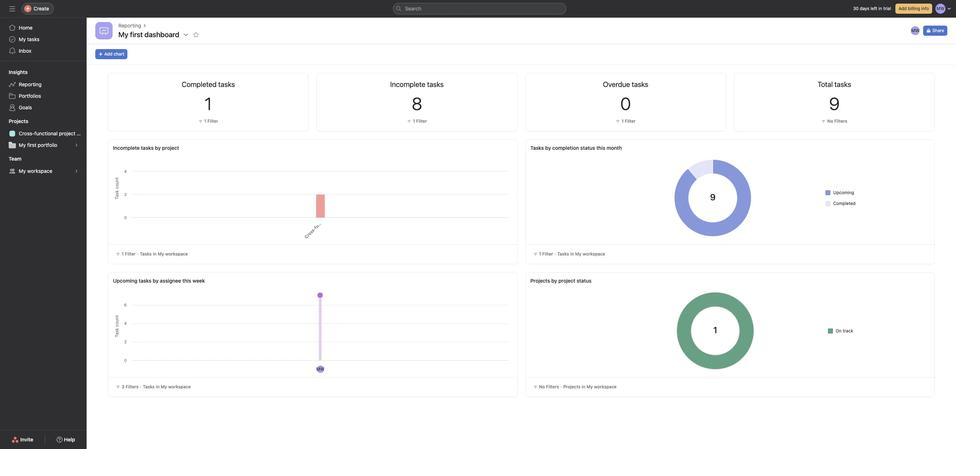 Task type: locate. For each thing, give the bounding box(es) containing it.
0 horizontal spatial filters
[[126, 384, 139, 390]]

workspace for tasks by completion status this month
[[583, 251, 606, 257]]

1 horizontal spatial add
[[899, 6, 907, 11]]

1 vertical spatial reporting
[[19, 81, 42, 87]]

no filters inside button
[[828, 118, 848, 124]]

tasks in my workspace
[[140, 251, 188, 257], [558, 251, 606, 257], [143, 384, 191, 390]]

2 vertical spatial projects
[[564, 384, 581, 390]]

tasks left by project
[[141, 145, 154, 151]]

2 horizontal spatial projects
[[564, 384, 581, 390]]

0 vertical spatial no filters
[[828, 118, 848, 124]]

my first portfolio link
[[4, 139, 82, 151]]

filters
[[835, 118, 848, 124], [126, 384, 139, 390], [546, 384, 559, 390]]

1 vertical spatial no filters
[[539, 384, 559, 390]]

0 vertical spatial projects
[[9, 118, 28, 124]]

insights
[[9, 69, 28, 75]]

filter for 8
[[416, 118, 427, 124]]

add
[[899, 6, 907, 11], [104, 51, 112, 57]]

tasks up upcoming tasks by assignee this week
[[140, 251, 152, 257]]

inbox link
[[4, 45, 82, 57]]

help button
[[52, 433, 80, 446]]

tasks in my workspace for by project
[[140, 251, 188, 257]]

home link
[[4, 22, 82, 34]]

my workspace link
[[4, 165, 82, 177]]

2 horizontal spatial by
[[552, 278, 557, 284]]

1 horizontal spatial no
[[828, 118, 834, 124]]

1 horizontal spatial mw
[[912, 28, 920, 33]]

0 vertical spatial upcoming
[[834, 190, 855, 195]]

insights element
[[0, 66, 87, 115]]

filter for 1
[[208, 118, 218, 124]]

tasks left the completion
[[531, 145, 544, 151]]

0 vertical spatial add
[[899, 6, 907, 11]]

my inside global element
[[19, 36, 26, 42]]

overdue tasks
[[603, 80, 649, 88]]

reporting inside insights element
[[19, 81, 42, 87]]

filter
[[208, 118, 218, 124], [416, 118, 427, 124], [625, 118, 636, 124], [125, 251, 136, 257], [543, 251, 553, 257]]

cross-functional project plan
[[19, 130, 87, 137]]

tasks down home at left top
[[27, 36, 40, 42]]

1 filter
[[204, 118, 218, 124], [413, 118, 427, 124], [622, 118, 636, 124], [122, 251, 136, 257], [539, 251, 553, 257]]

upcoming
[[834, 190, 855, 195], [113, 278, 137, 284]]

share
[[933, 28, 945, 33]]

1 horizontal spatial 1 filter button
[[406, 118, 429, 125]]

tasks in my workspace for completion
[[558, 251, 606, 257]]

create
[[34, 5, 49, 12]]

add billing info button
[[896, 4, 933, 14]]

0 horizontal spatial no
[[539, 384, 545, 390]]

1 vertical spatial no
[[539, 384, 545, 390]]

3 1 filter button from the left
[[614, 118, 638, 125]]

reporting link up my first dashboard on the top of page
[[118, 22, 141, 30]]

0 horizontal spatial no filters
[[539, 384, 559, 390]]

in for projects by project status
[[582, 384, 586, 390]]

8 button
[[412, 94, 422, 114]]

by
[[546, 145, 551, 151], [153, 278, 159, 284], [552, 278, 557, 284]]

in
[[879, 6, 883, 11], [153, 251, 157, 257], [571, 251, 574, 257], [156, 384, 160, 390], [582, 384, 586, 390]]

0 horizontal spatial add
[[104, 51, 112, 57]]

invite button
[[7, 433, 38, 446]]

2 1 filter button from the left
[[406, 118, 429, 125]]

1 vertical spatial upcoming
[[113, 278, 137, 284]]

0 horizontal spatial by
[[153, 278, 159, 284]]

total tasks
[[818, 80, 852, 88]]

0 horizontal spatial projects
[[9, 118, 28, 124]]

tasks up projects by project status in the bottom right of the page
[[558, 251, 569, 257]]

tasks for my
[[27, 36, 40, 42]]

0 vertical spatial tasks
[[27, 36, 40, 42]]

no
[[828, 118, 834, 124], [539, 384, 545, 390]]

tasks left the assignee at the bottom left of page
[[139, 278, 152, 284]]

project
[[59, 130, 75, 137]]

workspace for projects by project status
[[594, 384, 617, 390]]

workspace for incomplete tasks by project
[[165, 251, 188, 257]]

my tasks link
[[4, 34, 82, 45]]

add left 'billing' at top right
[[899, 6, 907, 11]]

my
[[118, 30, 128, 39], [19, 36, 26, 42], [19, 142, 26, 148], [19, 168, 26, 174], [158, 251, 164, 257], [576, 251, 582, 257], [161, 384, 167, 390], [587, 384, 593, 390]]

mw
[[912, 28, 920, 33], [317, 367, 325, 372]]

reporting link up portfolios
[[4, 79, 82, 90]]

inbox
[[19, 48, 31, 54]]

upcoming tasks by assignee this week
[[113, 278, 205, 284]]

hide sidebar image
[[9, 6, 15, 12]]

by for projects
[[552, 278, 557, 284]]

projects inside dropdown button
[[9, 118, 28, 124]]

1 horizontal spatial reporting link
[[118, 22, 141, 30]]

add chart
[[104, 51, 124, 57]]

reporting up my first dashboard on the top of page
[[118, 22, 141, 29]]

report image
[[100, 26, 108, 35]]

tasks
[[27, 36, 40, 42], [141, 145, 154, 151], [139, 278, 152, 284]]

0 vertical spatial reporting
[[118, 22, 141, 29]]

this week
[[183, 278, 205, 284]]

1 filter button
[[197, 118, 220, 125], [406, 118, 429, 125], [614, 118, 638, 125]]

my inside projects 'element'
[[19, 142, 26, 148]]

help
[[64, 437, 75, 443]]

1 horizontal spatial filters
[[546, 384, 559, 390]]

1 filter button down 1 button
[[197, 118, 220, 125]]

2 vertical spatial tasks
[[139, 278, 152, 284]]

8
[[412, 94, 422, 114]]

add to starred image
[[193, 32, 199, 38]]

0 vertical spatial no
[[828, 118, 834, 124]]

2 horizontal spatial 1 filter button
[[614, 118, 638, 125]]

reporting
[[118, 22, 141, 29], [19, 81, 42, 87]]

0 horizontal spatial mw
[[317, 367, 325, 372]]

1 horizontal spatial no filters
[[828, 118, 848, 124]]

invite
[[20, 437, 33, 443]]

1 horizontal spatial upcoming
[[834, 190, 855, 195]]

portfolios
[[19, 93, 41, 99]]

projects for projects in my workspace
[[564, 384, 581, 390]]

tasks by completion status this month
[[531, 145, 622, 151]]

1
[[205, 94, 212, 114], [204, 118, 206, 124], [413, 118, 415, 124], [622, 118, 624, 124], [122, 251, 124, 257], [539, 251, 541, 257]]

status
[[581, 145, 596, 151]]

goals
[[19, 104, 32, 111]]

9 button
[[830, 94, 840, 114]]

0 horizontal spatial reporting
[[19, 81, 42, 87]]

projects element
[[0, 115, 87, 152]]

0 horizontal spatial upcoming
[[113, 278, 137, 284]]

tasks
[[531, 145, 544, 151], [140, 251, 152, 257], [558, 251, 569, 257], [143, 384, 155, 390]]

workspace
[[27, 168, 52, 174], [165, 251, 188, 257], [583, 251, 606, 257], [168, 384, 191, 390], [594, 384, 617, 390]]

1 vertical spatial add
[[104, 51, 112, 57]]

0 horizontal spatial reporting link
[[4, 79, 82, 90]]

this month
[[597, 145, 622, 151]]

by left the completion
[[546, 145, 551, 151]]

1 button
[[205, 94, 212, 114]]

in for upcoming tasks by assignee this week
[[156, 384, 160, 390]]

in for tasks by completion status this month
[[571, 251, 574, 257]]

tasks for incomplete
[[141, 145, 154, 151]]

1 vertical spatial tasks
[[141, 145, 154, 151]]

0 vertical spatial reporting link
[[118, 22, 141, 30]]

my tasks
[[19, 36, 40, 42]]

workspace inside 'link'
[[27, 168, 52, 174]]

no filters
[[828, 118, 848, 124], [539, 384, 559, 390]]

mw button
[[911, 26, 921, 36]]

tasks inside global element
[[27, 36, 40, 42]]

1 horizontal spatial by
[[546, 145, 551, 151]]

0 button
[[621, 94, 631, 114]]

portfolio
[[38, 142, 57, 148]]

team button
[[0, 155, 22, 163]]

0 horizontal spatial 1 filter button
[[197, 118, 220, 125]]

1 vertical spatial mw
[[317, 367, 325, 372]]

upcoming for upcoming tasks by assignee this week
[[113, 278, 137, 284]]

1 filter button down 0 button
[[614, 118, 638, 125]]

1 vertical spatial reporting link
[[4, 79, 82, 90]]

by left the project status
[[552, 278, 557, 284]]

create button
[[22, 3, 54, 14]]

reporting up portfolios
[[19, 81, 42, 87]]

1 filter button down 8
[[406, 118, 429, 125]]

track
[[843, 328, 854, 334]]

2 horizontal spatial filters
[[835, 118, 848, 124]]

1 filter button for 8
[[406, 118, 429, 125]]

by left the assignee at the bottom left of page
[[153, 278, 159, 284]]

first dashboard
[[130, 30, 179, 39]]

30 days left in trial
[[854, 6, 892, 11]]

0 vertical spatial mw
[[912, 28, 920, 33]]

workspace for upcoming tasks by assignee this week
[[168, 384, 191, 390]]

add left "chart"
[[104, 51, 112, 57]]

upcoming for upcoming
[[834, 190, 855, 195]]

tasks right the 3 filters
[[143, 384, 155, 390]]

projects for projects by project status
[[531, 278, 550, 284]]

1 horizontal spatial projects
[[531, 278, 550, 284]]

1 1 filter button from the left
[[197, 118, 220, 125]]

add billing info
[[899, 6, 930, 11]]

1 vertical spatial projects
[[531, 278, 550, 284]]

projects
[[9, 118, 28, 124], [531, 278, 550, 284], [564, 384, 581, 390]]



Task type: describe. For each thing, give the bounding box(es) containing it.
completed tasks
[[182, 80, 235, 88]]

days
[[860, 6, 870, 11]]

filters for projects by project status
[[546, 384, 559, 390]]

home
[[19, 25, 33, 31]]

my inside 'link'
[[19, 168, 26, 174]]

left
[[871, 6, 878, 11]]

functional
[[34, 130, 58, 137]]

projects for projects
[[9, 118, 28, 124]]

0
[[621, 94, 631, 114]]

by project
[[155, 145, 179, 151]]

my first dashboard
[[118, 30, 179, 39]]

filters inside button
[[835, 118, 848, 124]]

first
[[27, 142, 36, 148]]

add chart button
[[95, 49, 128, 59]]

no inside button
[[828, 118, 834, 124]]

1 filter for 8
[[413, 118, 427, 124]]

show options image
[[183, 32, 189, 38]]

projects button
[[0, 118, 28, 125]]

plan
[[77, 130, 87, 137]]

on track
[[836, 328, 854, 334]]

see details, my first portfolio image
[[74, 143, 79, 147]]

tasks for tasks by completion status this month
[[558, 251, 569, 257]]

team
[[9, 156, 22, 162]]

9
[[830, 94, 840, 114]]

my workspace
[[19, 168, 52, 174]]

by for tasks
[[546, 145, 551, 151]]

search button
[[393, 3, 566, 14]]

goals link
[[4, 102, 82, 113]]

add for add billing info
[[899, 6, 907, 11]]

insights button
[[0, 69, 28, 76]]

1 filter for 0
[[622, 118, 636, 124]]

incomplete tasks
[[390, 80, 444, 88]]

teams element
[[0, 152, 87, 178]]

filters for upcoming tasks by assignee this week
[[126, 384, 139, 390]]

incomplete tasks by project
[[113, 145, 179, 151]]

completed
[[834, 201, 856, 206]]

projects by project status
[[531, 278, 592, 284]]

1 filter button for 1
[[197, 118, 220, 125]]

my first portfolio
[[19, 142, 57, 148]]

add for add chart
[[104, 51, 112, 57]]

chart
[[114, 51, 124, 57]]

cross-
[[19, 130, 34, 137]]

completion
[[553, 145, 579, 151]]

cross-functional project plan link
[[4, 128, 87, 139]]

tasks for upcoming
[[139, 278, 152, 284]]

on
[[836, 328, 842, 334]]

filter for 0
[[625, 118, 636, 124]]

share button
[[924, 26, 948, 36]]

projects in my workspace
[[564, 384, 617, 390]]

project status
[[559, 278, 592, 284]]

portfolios link
[[4, 90, 82, 102]]

mw inside mw button
[[912, 28, 920, 33]]

info
[[922, 6, 930, 11]]

1 horizontal spatial reporting
[[118, 22, 141, 29]]

tasks for upcoming tasks by assignee this week
[[143, 384, 155, 390]]

no filters button
[[820, 118, 850, 125]]

search list box
[[393, 3, 566, 14]]

1 filter button for 0
[[614, 118, 638, 125]]

3
[[122, 384, 124, 390]]

assignee
[[160, 278, 181, 284]]

tasks for incomplete tasks by project
[[140, 251, 152, 257]]

in for incomplete tasks by project
[[153, 251, 157, 257]]

billing
[[909, 6, 921, 11]]

tasks in my workspace for by
[[143, 384, 191, 390]]

incomplete
[[113, 145, 140, 151]]

1 filter for 1
[[204, 118, 218, 124]]

3 filters
[[122, 384, 139, 390]]

see details, my workspace image
[[74, 169, 79, 173]]

30
[[854, 6, 859, 11]]

trial
[[884, 6, 892, 11]]

global element
[[0, 18, 87, 61]]

search
[[405, 5, 422, 12]]



Task type: vqa. For each thing, say whether or not it's contained in the screenshot.
the rightmost No Filters
yes



